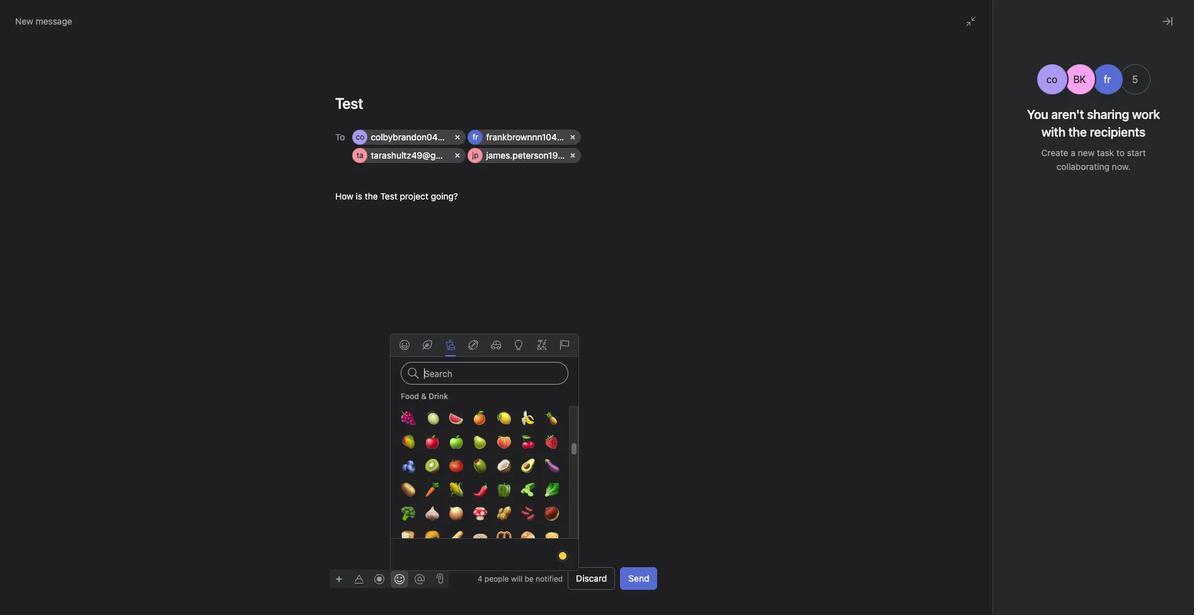 Task type: vqa. For each thing, say whether or not it's contained in the screenshot.
the leftmost The Larger
no



Task type: locate. For each thing, give the bounding box(es) containing it.
fr up jp
[[472, 132, 478, 142]]

🍄 image
[[472, 507, 487, 522]]

1 horizontal spatial add subject text field
[[854, 342, 1169, 360]]

🥬 image
[[544, 483, 559, 498]]

0 vertical spatial how is the test project going?
[[335, 191, 458, 202]]

0 vertical spatial is
[[355, 191, 362, 202]]

how is the test project going?
[[335, 191, 458, 202], [869, 412, 992, 423]]

going? for colbybrandon04@gmail.com
[[965, 412, 992, 423]]

0 vertical spatial project
[[400, 191, 428, 202]]

bk
[[998, 57, 1008, 67], [1073, 74, 1086, 85]]

fr down share button
[[1104, 74, 1111, 85]]

🍓 image
[[544, 435, 559, 450]]

1 vertical spatial row
[[886, 371, 1151, 408]]

2 vertical spatial fr
[[472, 132, 478, 142]]

project for colbybrandon04@gmail.com
[[934, 412, 962, 423]]

🥔 image
[[400, 483, 416, 498]]

at mention image
[[414, 574, 424, 584]]

discard button
[[568, 568, 615, 590]]

0 vertical spatial row
[[352, 130, 655, 166]]

🍐 image
[[472, 435, 487, 450]]

0 horizontal spatial project
[[400, 191, 428, 202]]

collaborating
[[1057, 161, 1110, 172]]

1 vertical spatial bk
[[1073, 74, 1086, 85]]

people
[[485, 574, 509, 584]]

4 people will be notified
[[478, 574, 563, 584]]

🫒 image
[[472, 459, 487, 474]]

0 vertical spatial bk
[[998, 57, 1008, 67]]

🍊 image
[[472, 411, 487, 426]]

bk left '8'
[[998, 57, 1008, 67]]

co
[[1046, 74, 1058, 85], [355, 132, 364, 142]]

0 horizontal spatial add subject text field
[[320, 93, 673, 113]]

1 vertical spatial how
[[869, 412, 887, 423]]

toolbar
[[330, 570, 431, 588]]

0 vertical spatial tarashultz49@gmail.com cell
[[352, 148, 472, 163]]

1 vertical spatial add subject text field
[[854, 342, 1169, 360]]

0 vertical spatial going?
[[431, 191, 458, 202]]

bk down share button
[[1073, 74, 1086, 85]]

ta
[[356, 151, 363, 160]]

1 vertical spatial fr
[[1104, 74, 1111, 85]]

co up ta
[[355, 132, 364, 142]]

project
[[400, 191, 428, 202], [934, 412, 962, 423]]

the
[[364, 191, 378, 202], [898, 412, 912, 423]]

0 horizontal spatial test
[[380, 191, 397, 202]]

1 horizontal spatial test
[[914, 412, 931, 423]]

fr
[[1038, 57, 1044, 67], [1104, 74, 1111, 85], [472, 132, 478, 142]]

0 horizontal spatial row
[[352, 130, 655, 166]]

🫘 image
[[520, 507, 535, 522]]

tarashultz49@gmail.com cell
[[352, 148, 472, 163], [886, 389, 1006, 405]]

0 horizontal spatial going?
[[431, 191, 458, 202]]

1 vertical spatial colbybrandon04@gmail.com
[[905, 373, 1021, 384]]

free
[[965, 6, 981, 15]]

🍉 image
[[448, 411, 463, 426]]

new
[[15, 16, 33, 26]]

1 vertical spatial tarashultz49@gmail.com
[[905, 391, 1006, 402]]

drink
[[429, 392, 448, 401]]

fr for bk
[[1038, 57, 1044, 67]]

0 vertical spatial colbybrandon04@gmail.com
[[371, 132, 487, 142]]

🥯 image
[[520, 531, 535, 546]]

0 vertical spatial co
[[1046, 74, 1058, 85]]

🍎 image
[[424, 435, 440, 450]]

0 horizontal spatial fr
[[472, 132, 478, 142]]

0 vertical spatial fr
[[1038, 57, 1044, 67]]

1 horizontal spatial going?
[[965, 412, 992, 423]]

🥨 image
[[496, 531, 511, 546]]

is
[[355, 191, 362, 202], [889, 412, 896, 423]]

0 horizontal spatial bk
[[998, 57, 1008, 67]]

1 horizontal spatial is
[[889, 412, 896, 423]]

fr inside cell
[[472, 132, 478, 142]]

minimize image
[[966, 16, 976, 26]]

row
[[352, 130, 655, 166], [886, 371, 1151, 408]]

project for to
[[400, 191, 428, 202]]

0 horizontal spatial the
[[364, 191, 378, 202]]

test inside dialog
[[914, 412, 931, 423]]

1 horizontal spatial the
[[898, 412, 912, 423]]

how
[[335, 191, 353, 202], [869, 412, 887, 423]]

0 vertical spatial colbybrandon04@gmail.com cell
[[352, 130, 487, 145]]

🫐 image
[[400, 459, 416, 474]]

1 vertical spatial going?
[[965, 412, 992, 423]]

message
[[36, 16, 72, 26]]

8
[[1051, 58, 1056, 67]]

🍇 image
[[400, 411, 416, 426]]

add subject text field for colbybrandon04@gmail.com
[[854, 342, 1169, 360]]

Add subject text field
[[320, 93, 673, 113], [854, 342, 1169, 360]]

1 vertical spatial the
[[898, 412, 912, 423]]

is for colbybrandon04@gmail.com
[[889, 412, 896, 423]]

0 horizontal spatial co
[[355, 132, 364, 142]]

0 horizontal spatial colbybrandon04@gmail.com cell
[[352, 130, 487, 145]]

0 vertical spatial test
[[380, 191, 397, 202]]

🍒 image
[[520, 435, 535, 450]]

0 vertical spatial how
[[335, 191, 353, 202]]

going?
[[431, 191, 458, 202], [965, 412, 992, 423]]

🍌 image
[[520, 411, 535, 426]]

🍆 image
[[544, 459, 559, 474]]

1 vertical spatial colbybrandon04@gmail.com cell
[[886, 371, 1021, 386]]

🌰 image
[[544, 507, 559, 522]]

you aren't sharing work with the recipients
[[1027, 107, 1160, 139]]

jp
[[472, 151, 478, 160]]

1 vertical spatial test
[[914, 412, 931, 423]]

1 horizontal spatial fr
[[1038, 57, 1044, 67]]

1 vertical spatial project
[[934, 412, 962, 423]]

1 horizontal spatial colbybrandon04@gmail.com
[[905, 373, 1021, 384]]

🧄 image
[[424, 507, 440, 522]]

2 horizontal spatial fr
[[1104, 74, 1111, 85]]

the recipients
[[1069, 125, 1146, 139]]

1 horizontal spatial co
[[1046, 74, 1058, 85]]

🍍 image
[[544, 411, 559, 426]]

send button
[[620, 568, 658, 590]]

0 horizontal spatial is
[[355, 191, 362, 202]]

days
[[966, 14, 982, 24]]

start
[[1127, 147, 1146, 158]]

0 horizontal spatial how is the test project going?
[[335, 191, 458, 202]]

fr for co
[[1104, 74, 1111, 85]]

trial
[[983, 6, 996, 15]]

0 horizontal spatial how
[[335, 191, 353, 202]]

colbybrandon04@gmail.com
[[371, 132, 487, 142], [905, 373, 1021, 384]]

1 horizontal spatial row
[[886, 371, 1151, 408]]

0 horizontal spatial colbybrandon04@gmail.com
[[371, 132, 487, 142]]

james.peterson1902@gmail.com cell
[[468, 148, 618, 163]]

fr left '8'
[[1038, 57, 1044, 67]]

co inside cell
[[355, 132, 364, 142]]

tarashultz49@gmail.com
[[371, 150, 472, 161], [905, 391, 1006, 402]]

list box
[[448, 5, 751, 25]]

colbybrandon04@gmail.com cell
[[352, 130, 487, 145], [886, 371, 1021, 386]]

task
[[1097, 147, 1114, 158]]

1 vertical spatial how is the test project going?
[[869, 412, 992, 423]]

1 horizontal spatial how is the test project going?
[[869, 412, 992, 423]]

1 vertical spatial co
[[355, 132, 364, 142]]

0 vertical spatial the
[[364, 191, 378, 202]]

food
[[401, 392, 419, 401]]

🥐 image
[[424, 531, 440, 546]]

1 horizontal spatial how
[[869, 412, 887, 423]]

1 horizontal spatial project
[[934, 412, 962, 423]]

1 vertical spatial is
[[889, 412, 896, 423]]

1 vertical spatial tarashultz49@gmail.com cell
[[886, 389, 1006, 405]]

james.peterson1902@gmail.com
[[486, 150, 618, 161]]

0 vertical spatial tarashultz49@gmail.com
[[371, 150, 472, 161]]

0 vertical spatial add subject text field
[[320, 93, 673, 113]]

🍈 image
[[424, 411, 440, 426]]

co down '8'
[[1046, 74, 1058, 85]]

project inside dialog
[[934, 412, 962, 423]]

0 horizontal spatial tarashultz49@gmail.com cell
[[352, 148, 472, 163]]

test
[[380, 191, 397, 202], [914, 412, 931, 423]]

emoji image
[[394, 574, 404, 584]]

with
[[1042, 125, 1066, 139]]

the inside dialog
[[898, 412, 912, 423]]

dialog
[[854, 304, 1169, 616]]



Task type: describe. For each thing, give the bounding box(es) containing it.
work
[[1132, 107, 1160, 122]]

create
[[1041, 147, 1068, 158]]

🌶️ image
[[472, 483, 487, 498]]

to
[[335, 131, 345, 142]]

frankbrownnn104@gmail.com cell
[[468, 130, 606, 145]]

5
[[1132, 74, 1138, 85]]

aren't
[[1051, 107, 1084, 122]]

1 horizontal spatial colbybrandon04@gmail.com cell
[[886, 371, 1021, 386]]

🥖 image
[[448, 531, 463, 546]]

1 horizontal spatial tarashultz49@gmail.com cell
[[886, 389, 1006, 405]]

how for colbybrandon04@gmail.com
[[869, 412, 887, 423]]

you
[[1027, 107, 1048, 122]]

create a new task to start collaborating now.
[[1041, 147, 1146, 172]]

how is the test project going? for to
[[335, 191, 458, 202]]

test for to
[[380, 191, 397, 202]]

🍏 image
[[448, 435, 463, 450]]

🫓 image
[[472, 531, 487, 546]]

insert an object image
[[335, 576, 342, 583]]

close image
[[1163, 16, 1173, 26]]

26
[[954, 14, 964, 24]]

🥝 image
[[424, 459, 440, 474]]

the for to
[[364, 191, 378, 202]]

now.
[[1112, 161, 1131, 172]]

formatting image
[[354, 574, 364, 584]]

🥜 image
[[496, 507, 511, 522]]

the for colbybrandon04@gmail.com
[[898, 412, 912, 423]]

🍑 image
[[496, 435, 511, 450]]

how is the test project going? for colbybrandon04@gmail.com
[[869, 412, 992, 423]]

🥑 image
[[520, 459, 535, 474]]

free trial 26 days left
[[954, 6, 996, 24]]

🥥 image
[[496, 459, 511, 474]]

how for to
[[335, 191, 353, 202]]

🌽 image
[[448, 483, 463, 498]]

hide sidebar image
[[16, 10, 26, 20]]

dialog containing colbybrandon04@gmail.com
[[854, 304, 1169, 616]]

4
[[478, 574, 482, 584]]

frankbrownnn104@gmail.com
[[486, 132, 606, 142]]

1 horizontal spatial tarashultz49@gmail.com
[[905, 391, 1006, 402]]

🥕 image
[[424, 483, 440, 498]]

🥦 image
[[400, 507, 416, 522]]

to
[[1117, 147, 1125, 158]]

send
[[628, 573, 649, 584]]

🥭 image
[[400, 435, 416, 450]]

sharing
[[1087, 107, 1129, 122]]

🍋 image
[[496, 411, 511, 426]]

record a video image
[[374, 574, 384, 584]]

will
[[511, 574, 523, 584]]

🥞 image
[[544, 531, 559, 546]]

0 horizontal spatial tarashultz49@gmail.com
[[371, 150, 472, 161]]

a
[[1071, 147, 1076, 158]]

test for colbybrandon04@gmail.com
[[914, 412, 931, 423]]

🍅 image
[[448, 459, 463, 474]]

going? for to
[[431, 191, 458, 202]]

discard
[[576, 573, 607, 584]]

🧅 image
[[448, 507, 463, 522]]

is for to
[[355, 191, 362, 202]]

left
[[984, 14, 996, 24]]

notified
[[536, 574, 563, 584]]

🥒 image
[[520, 483, 535, 498]]

new
[[1078, 147, 1095, 158]]

&
[[421, 392, 427, 401]]

🍞 image
[[400, 531, 416, 546]]

add subject text field for to
[[320, 93, 673, 113]]

food & drink
[[401, 392, 448, 401]]

1 horizontal spatial bk
[[1073, 74, 1086, 85]]

Search field
[[401, 362, 568, 385]]

share button
[[1067, 54, 1109, 71]]

be
[[525, 574, 534, 584]]

share
[[1083, 57, 1104, 67]]

new message
[[15, 16, 72, 26]]

🫑 image
[[496, 483, 511, 498]]



